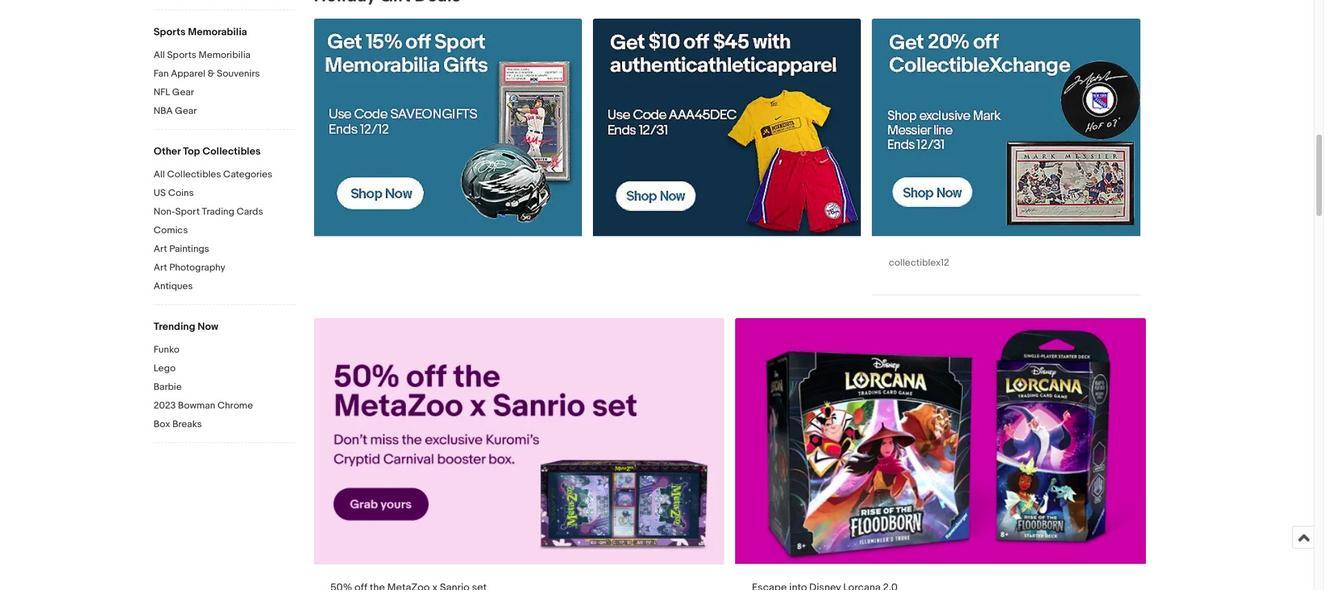 Task type: vqa. For each thing, say whether or not it's contained in the screenshot.
Sports inside All Sports Memoribilia Fan Apparel & Souvenirs NFL Gear NBA Gear
yes



Task type: locate. For each thing, give the bounding box(es) containing it.
lego
[[154, 363, 176, 374]]

all for all sports memoribilia fan apparel & souvenirs nfl gear nba gear
[[154, 49, 165, 61]]

1 vertical spatial gear
[[175, 105, 197, 117]]

funko
[[154, 344, 180, 356]]

collectibles
[[203, 145, 261, 158], [167, 169, 221, 180]]

2 art from the top
[[154, 262, 167, 274]]

None text field
[[314, 19, 582, 237], [593, 19, 862, 237], [314, 318, 725, 591], [314, 318, 725, 591]]

barbie
[[154, 381, 182, 393]]

box
[[154, 419, 170, 430]]

trending now
[[154, 321, 219, 334]]

1 all from the top
[[154, 49, 165, 61]]

1 vertical spatial sports
[[167, 49, 197, 61]]

all sports memoribilia link
[[154, 49, 295, 62]]

memoribilia
[[199, 49, 251, 61]]

now
[[198, 321, 219, 334]]

nba gear link
[[154, 105, 295, 118]]

us
[[154, 187, 166, 199]]

sports up "apparel"
[[167, 49, 197, 61]]

apparel
[[171, 68, 206, 79]]

all up fan
[[154, 49, 165, 61]]

all
[[154, 49, 165, 61], [154, 169, 165, 180]]

none text field authenticathleticapparel
[[593, 19, 862, 237]]

art
[[154, 243, 167, 255], [154, 262, 167, 274]]

gear down "apparel"
[[172, 86, 194, 98]]

0 vertical spatial gear
[[172, 86, 194, 98]]

funko lego barbie 2023 bowman chrome box breaks
[[154, 344, 253, 430]]

all inside all sports memoribilia fan apparel & souvenirs nfl gear nba gear
[[154, 49, 165, 61]]

chrome
[[218, 400, 253, 412]]

other
[[154, 145, 181, 158]]

sports up fan
[[154, 26, 186, 39]]

all inside all collectibles categories us coins non-sport trading cards comics art paintings art photography antiques
[[154, 169, 165, 180]]

antiques
[[154, 280, 193, 292]]

nba
[[154, 105, 173, 117]]

collectibles up 'all collectibles categories' link
[[203, 145, 261, 158]]

art up antiques
[[154, 262, 167, 274]]

2023 bowman chrome link
[[154, 400, 295, 413]]

art down the comics
[[154, 243, 167, 255]]

1 vertical spatial art
[[154, 262, 167, 274]]

breaks
[[172, 419, 202, 430]]

comics link
[[154, 225, 295, 238]]

sports memorabilia
[[154, 26, 247, 39]]

0 vertical spatial art
[[154, 243, 167, 255]]

0 vertical spatial sports
[[154, 26, 186, 39]]

1 vertical spatial collectibles
[[167, 169, 221, 180]]

0 vertical spatial collectibles
[[203, 145, 261, 158]]

fan apparel & souvenirs link
[[154, 68, 295, 81]]

all up the us
[[154, 169, 165, 180]]

memorabilia
[[188, 26, 247, 39]]

2023
[[154, 400, 176, 412]]

collectibles inside all collectibles categories us coins non-sport trading cards comics art paintings art photography antiques
[[167, 169, 221, 180]]

none text field sport memorabillia
[[314, 19, 582, 237]]

gear right nba on the top left of the page
[[175, 105, 197, 117]]

collectiblex12 image
[[873, 19, 1141, 236]]

nfl
[[154, 86, 170, 98]]

gear
[[172, 86, 194, 98], [175, 105, 197, 117]]

2 all from the top
[[154, 169, 165, 180]]

other top collectibles
[[154, 145, 261, 158]]

art paintings link
[[154, 243, 295, 256]]

None text field
[[736, 318, 1147, 591]]

0 vertical spatial all
[[154, 49, 165, 61]]

sports
[[154, 26, 186, 39], [167, 49, 197, 61]]

authenticathleticapparel image
[[593, 19, 862, 236]]

1 vertical spatial all
[[154, 169, 165, 180]]

collectibles up coins at top left
[[167, 169, 221, 180]]

all collectibles categories link
[[154, 169, 295, 182]]



Task type: describe. For each thing, give the bounding box(es) containing it.
cards
[[237, 206, 263, 218]]

us coins link
[[154, 187, 295, 200]]

nfl gear link
[[154, 86, 295, 99]]

photography
[[169, 262, 225, 274]]

collectiblex12 text field
[[873, 19, 1141, 295]]

trending
[[154, 321, 195, 334]]

sport
[[175, 206, 200, 218]]

collectiblex12
[[889, 257, 950, 268]]

comics
[[154, 225, 188, 236]]

barbie link
[[154, 381, 295, 394]]

all collectibles categories us coins non-sport trading cards comics art paintings art photography antiques
[[154, 169, 273, 292]]

non-sport trading cards link
[[154, 206, 295, 219]]

funko link
[[154, 344, 295, 357]]

fan
[[154, 68, 169, 79]]

box breaks link
[[154, 419, 295, 432]]

non-
[[154, 206, 175, 218]]

lego link
[[154, 363, 295, 376]]

&
[[208, 68, 215, 79]]

1 art from the top
[[154, 243, 167, 255]]

sports inside all sports memoribilia fan apparel & souvenirs nfl gear nba gear
[[167, 49, 197, 61]]

antiques link
[[154, 280, 295, 294]]

all sports memoribilia fan apparel & souvenirs nfl gear nba gear
[[154, 49, 260, 117]]

sport memorabillia image
[[314, 19, 582, 236]]

art photography link
[[154, 262, 295, 275]]

all for all collectibles categories us coins non-sport trading cards comics art paintings art photography antiques
[[154, 169, 165, 180]]

coins
[[168, 187, 194, 199]]

souvenirs
[[217, 68, 260, 79]]

top
[[183, 145, 200, 158]]

paintings
[[169, 243, 209, 255]]

collectiblex12 link
[[873, 19, 1141, 295]]

trading
[[202, 206, 235, 218]]

bowman
[[178, 400, 215, 412]]

categories
[[223, 169, 273, 180]]



